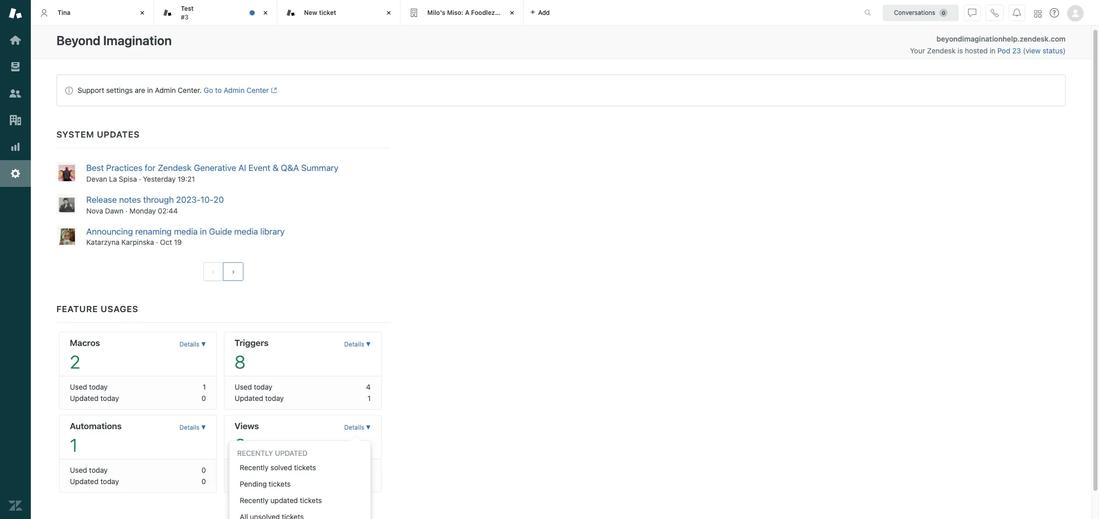 Task type: locate. For each thing, give the bounding box(es) containing it.
recently
[[237, 449, 273, 458]]

updated for 1
[[70, 477, 98, 486]]

1 admin from the left
[[155, 86, 176, 95]]

media up 19
[[174, 226, 198, 237]]

0 vertical spatial tickets
[[294, 463, 316, 472]]

announcing renaming media in guide media library
[[86, 226, 285, 237]]

1 vertical spatial tickets
[[269, 480, 291, 489]]

used for 1
[[70, 466, 87, 475]]

0 horizontal spatial 1
[[70, 435, 78, 456]]

details ▼
[[180, 341, 206, 348], [344, 341, 371, 348], [180, 424, 206, 432], [344, 424, 371, 432]]

event
[[248, 163, 270, 173]]

recently down recently
[[240, 463, 269, 472]]

through
[[143, 195, 174, 205]]

details for 2
[[180, 341, 200, 348]]

0 horizontal spatial media
[[174, 226, 198, 237]]

tab
[[154, 0, 277, 26]]

in left pod
[[990, 46, 996, 55]]

0 vertical spatial zendesk
[[927, 46, 956, 55]]

admin right to
[[224, 86, 245, 95]]

updated today
[[70, 394, 119, 403], [235, 394, 284, 403], [70, 477, 119, 486], [235, 477, 284, 486]]

2 recently from the top
[[240, 496, 269, 505]]

1 horizontal spatial zendesk
[[927, 46, 956, 55]]

1
[[203, 383, 206, 392], [367, 394, 371, 403], [70, 435, 78, 456]]

close image left the add dropdown button
[[507, 8, 517, 18]]

generative
[[194, 163, 236, 173]]

▼ up 4
[[366, 341, 371, 348]]

views 6
[[235, 421, 259, 456]]

tabs tab list
[[31, 0, 854, 26]]

close image left milo's
[[384, 8, 394, 18]]

0
[[202, 394, 206, 403], [202, 466, 206, 475], [202, 477, 206, 486], [366, 477, 371, 486]]

test #3
[[181, 5, 194, 21]]

in left guide
[[200, 226, 207, 237]]

2 vertical spatial tickets
[[300, 496, 322, 505]]

monday 02:44
[[130, 206, 178, 215]]

tab containing test
[[154, 0, 277, 26]]

close image inside new ticket tab
[[384, 8, 394, 18]]

karpinska
[[121, 238, 154, 247]]

subsidiary
[[497, 9, 529, 16]]

updated up views
[[235, 394, 263, 403]]

updated
[[275, 449, 308, 458]]

recently solved tickets
[[240, 463, 316, 472]]

tickets inside recently solved tickets link
[[294, 463, 316, 472]]

close image inside "milo's miso: a foodlez subsidiary" tab
[[507, 8, 517, 18]]

nova
[[86, 206, 103, 215]]

recently updated tickets link
[[229, 493, 370, 509]]

details ▼ for 8
[[344, 341, 371, 348]]

pod 23 link
[[998, 46, 1023, 55]]

tickets
[[294, 463, 316, 472], [269, 480, 291, 489], [300, 496, 322, 505]]

used today down 8
[[235, 383, 272, 392]]

updated today down recently solved tickets
[[235, 477, 284, 486]]

view
[[1026, 46, 1041, 55]]

dawn
[[105, 206, 124, 215]]

in inside beyondimaginationhelp .zendesk.com your zendesk is hosted in pod 23 ( view status )
[[990, 46, 996, 55]]

(opens in a new tab) image
[[269, 87, 277, 94]]

used
[[70, 383, 87, 392], [235, 383, 252, 392], [70, 466, 87, 475]]

zendesk left is
[[927, 46, 956, 55]]

▼
[[201, 341, 206, 348], [366, 341, 371, 348], [201, 424, 206, 432], [366, 424, 371, 432]]

pending tickets link
[[229, 476, 370, 493]]

q&a
[[281, 163, 299, 173]]

zendesk image
[[9, 499, 22, 513]]

triggers
[[235, 338, 269, 348]]

close image
[[137, 8, 147, 18], [260, 8, 271, 18], [384, 8, 394, 18], [507, 8, 517, 18]]

0 vertical spatial in
[[990, 46, 996, 55]]

oct
[[160, 238, 172, 247]]

go to admin center
[[204, 86, 269, 95]]

updated for 2
[[70, 394, 98, 403]]

1 vertical spatial 1
[[367, 394, 371, 403]]

status
[[1043, 46, 1063, 55]]

0 vertical spatial 1
[[203, 383, 206, 392]]

0 vertical spatial recently
[[240, 463, 269, 472]]

close image for new ticket
[[384, 8, 394, 18]]

close image left new
[[260, 8, 271, 18]]

tickets up pending tickets link
[[294, 463, 316, 472]]

tickets down pending tickets link
[[300, 496, 322, 505]]

recently down pending
[[240, 496, 269, 505]]

used down 2
[[70, 383, 87, 392]]

zendesk products image
[[1034, 10, 1042, 17]]

zendesk up yesterday 19:21
[[158, 163, 192, 173]]

2 horizontal spatial in
[[990, 46, 996, 55]]

details ▼ for 1
[[180, 424, 206, 432]]

add button
[[524, 0, 556, 25]]

renaming
[[135, 226, 172, 237]]

settings
[[106, 86, 133, 95]]

used down automations 1
[[70, 466, 87, 475]]

release
[[86, 195, 117, 205]]

pending
[[240, 480, 267, 489]]

system
[[57, 129, 94, 140]]

test
[[181, 5, 194, 12]]

tickets up "recently updated tickets"
[[269, 480, 291, 489]]

updated today up views
[[235, 394, 284, 403]]

tickets inside the recently updated tickets link
[[300, 496, 322, 505]]

admin
[[155, 86, 176, 95], [224, 86, 245, 95]]

1 recently from the top
[[240, 463, 269, 472]]

1 horizontal spatial 1
[[203, 383, 206, 392]]

triggers 8
[[235, 338, 269, 373]]

updated
[[270, 496, 298, 505]]

support
[[78, 86, 104, 95]]

1 vertical spatial in
[[147, 86, 153, 95]]

media right guide
[[234, 226, 258, 237]]

▼ left triggers on the left
[[201, 341, 206, 348]]

admin left center.
[[155, 86, 176, 95]]

4 close image from the left
[[507, 8, 517, 18]]

3 close image from the left
[[384, 8, 394, 18]]

tickets for updated
[[300, 496, 322, 505]]

recently updated tickets
[[240, 496, 322, 505]]

status
[[57, 74, 1066, 106]]

02:44
[[158, 206, 178, 215]]

2 horizontal spatial 1
[[367, 394, 371, 403]]

used for 2
[[70, 383, 87, 392]]

used today down 2
[[70, 383, 108, 392]]

customers image
[[9, 87, 22, 100]]

updated today up automations
[[70, 394, 119, 403]]

1 vertical spatial recently
[[240, 496, 269, 505]]

recently
[[240, 463, 269, 472], [240, 496, 269, 505]]

new ticket tab
[[277, 0, 401, 26]]

used today
[[70, 383, 108, 392], [235, 383, 272, 392], [70, 466, 108, 475]]

in inside status
[[147, 86, 153, 95]]

2 vertical spatial in
[[200, 226, 207, 237]]

pending tickets
[[240, 480, 291, 489]]

in right are
[[147, 86, 153, 95]]

in for support settings are in admin center.
[[147, 86, 153, 95]]

zendesk support image
[[9, 7, 22, 20]]

feature usages
[[57, 304, 138, 315]]

updated up automations
[[70, 394, 98, 403]]

0 horizontal spatial admin
[[155, 86, 176, 95]]

best practices for zendesk generative ai event & q&a summary
[[86, 163, 338, 173]]

in
[[990, 46, 996, 55], [147, 86, 153, 95], [200, 226, 207, 237]]

▼ left views
[[201, 424, 206, 432]]

updated down recently
[[235, 477, 263, 486]]

updated today down automations 1
[[70, 477, 119, 486]]

1 inside automations 1
[[70, 435, 78, 456]]

admin image
[[9, 167, 22, 180]]

1 vertical spatial zendesk
[[158, 163, 192, 173]]

updated for 8
[[235, 394, 263, 403]]

oct 19
[[160, 238, 182, 247]]

2 vertical spatial 1
[[70, 435, 78, 456]]

updated down automations 1
[[70, 477, 98, 486]]

1 close image from the left
[[137, 8, 147, 18]]

view status link
[[1026, 46, 1063, 55]]

used today for 2
[[70, 383, 108, 392]]

media
[[174, 226, 198, 237], [234, 226, 258, 237]]

close image up imagination
[[137, 8, 147, 18]]

2 close image from the left
[[260, 8, 271, 18]]

1 horizontal spatial admin
[[224, 86, 245, 95]]

1 horizontal spatial in
[[200, 226, 207, 237]]

close image for milo's miso: a foodlez subsidiary
[[507, 8, 517, 18]]

zendesk inside beyondimaginationhelp .zendesk.com your zendesk is hosted in pod 23 ( view status )
[[927, 46, 956, 55]]

used today for 1
[[70, 466, 108, 475]]

views image
[[9, 60, 22, 73]]

recently updated
[[237, 449, 308, 458]]

used down 8
[[235, 383, 252, 392]]

0 horizontal spatial zendesk
[[158, 163, 192, 173]]

▼ for 2
[[201, 341, 206, 348]]

close image inside "tina" tab
[[137, 8, 147, 18]]

1 horizontal spatial media
[[234, 226, 258, 237]]

19:21
[[178, 175, 195, 183]]

used today down automations 1
[[70, 466, 108, 475]]

used for 8
[[235, 383, 252, 392]]

23
[[1012, 46, 1021, 55]]

‹ button
[[203, 263, 224, 281]]

‹
[[212, 268, 215, 276]]

2023-
[[176, 195, 201, 205]]

go
[[204, 86, 213, 95]]

(
[[1023, 46, 1026, 55]]

19
[[174, 238, 182, 247]]

your
[[910, 46, 925, 55]]

1 for updated today
[[367, 394, 371, 403]]

0 horizontal spatial in
[[147, 86, 153, 95]]

main element
[[0, 0, 31, 519]]



Task type: describe. For each thing, give the bounding box(es) containing it.
8
[[235, 352, 245, 373]]

reporting image
[[9, 140, 22, 154]]

devan la spisa
[[86, 175, 137, 183]]

in for announcing renaming media in guide media library
[[200, 226, 207, 237]]

ai
[[238, 163, 246, 173]]

#3
[[181, 13, 189, 21]]

milo's
[[427, 9, 445, 16]]

release notes through 2023-10-20
[[86, 195, 224, 205]]

are
[[135, 86, 145, 95]]

beyondimaginationhelp .zendesk.com your zendesk is hosted in pod 23 ( view status )
[[910, 34, 1066, 55]]

summary
[[301, 163, 338, 173]]

usages
[[101, 304, 138, 315]]

zendesk for generative
[[158, 163, 192, 173]]

details for 8
[[344, 341, 364, 348]]

is
[[958, 46, 963, 55]]

go to admin center link
[[204, 86, 277, 95]]

1 for used today
[[203, 383, 206, 392]]

2 media from the left
[[234, 226, 258, 237]]

▼ for 8
[[366, 341, 371, 348]]

tickets inside pending tickets link
[[269, 480, 291, 489]]

miso:
[[447, 9, 463, 16]]

nova dawn
[[86, 206, 124, 215]]

get started image
[[9, 33, 22, 47]]

updated today for 2
[[70, 394, 119, 403]]

guide
[[209, 226, 232, 237]]

beyond
[[57, 33, 100, 48]]

&
[[273, 163, 279, 173]]

▼ down 4
[[366, 424, 371, 432]]

›
[[232, 268, 235, 276]]

6
[[235, 435, 246, 456]]

automations
[[70, 421, 122, 432]]

yesterday 19:21
[[143, 175, 195, 183]]

details for 1
[[180, 424, 200, 432]]

)
[[1063, 46, 1066, 55]]

tickets for solved
[[294, 463, 316, 472]]

feature
[[57, 304, 98, 315]]

organizations image
[[9, 114, 22, 127]]

recently for recently updated tickets
[[240, 496, 269, 505]]

zendesk for is
[[927, 46, 956, 55]]

recently for recently solved tickets
[[240, 463, 269, 472]]

la
[[109, 175, 117, 183]]

2 admin from the left
[[224, 86, 245, 95]]

new
[[304, 9, 317, 16]]

monday
[[130, 206, 156, 215]]

tina tab
[[31, 0, 154, 26]]

add
[[538, 8, 550, 16]]

10-
[[201, 195, 214, 205]]

views
[[235, 421, 259, 432]]

.zendesk.com
[[1018, 34, 1066, 43]]

yesterday
[[143, 175, 176, 183]]

used today for 8
[[235, 383, 272, 392]]

solved
[[270, 463, 292, 472]]

macros
[[70, 338, 100, 348]]

beyond imagination
[[57, 33, 172, 48]]

best
[[86, 163, 104, 173]]

updates
[[97, 129, 140, 140]]

ticket
[[319, 9, 336, 16]]

to
[[215, 86, 222, 95]]

beyondimaginationhelp
[[937, 34, 1018, 43]]

notifications image
[[1013, 8, 1021, 17]]

conversations
[[894, 8, 936, 16]]

tina
[[58, 9, 70, 16]]

notes
[[119, 195, 141, 205]]

updated today for 8
[[235, 394, 284, 403]]

spisa
[[119, 175, 137, 183]]

new ticket
[[304, 9, 336, 16]]

katarzyna
[[86, 238, 119, 247]]

foodlez
[[471, 9, 495, 16]]

milo's miso: a foodlez subsidiary tab
[[401, 0, 529, 26]]

recently solved tickets link
[[229, 460, 370, 476]]

system updates
[[57, 129, 140, 140]]

› button
[[223, 263, 244, 281]]

1 media from the left
[[174, 226, 198, 237]]

for
[[145, 163, 156, 173]]

practices
[[106, 163, 143, 173]]

4
[[366, 383, 371, 392]]

updated today for 1
[[70, 477, 119, 486]]

macros 2
[[70, 338, 100, 373]]

status containing support settings are in admin center.
[[57, 74, 1066, 106]]

center.
[[178, 86, 202, 95]]

details ▼ for 2
[[180, 341, 206, 348]]

conversations button
[[883, 4, 959, 21]]

hosted
[[965, 46, 988, 55]]

get help image
[[1050, 8, 1059, 17]]

katarzyna karpinska
[[86, 238, 154, 247]]

close image inside tab
[[260, 8, 271, 18]]

center
[[247, 86, 269, 95]]

library
[[260, 226, 285, 237]]

2
[[70, 352, 80, 373]]

button displays agent's chat status as invisible. image
[[968, 8, 976, 17]]

close image for tina
[[137, 8, 147, 18]]

▼ for 1
[[201, 424, 206, 432]]

announcing
[[86, 226, 133, 237]]



Task type: vqa. For each thing, say whether or not it's contained in the screenshot.


